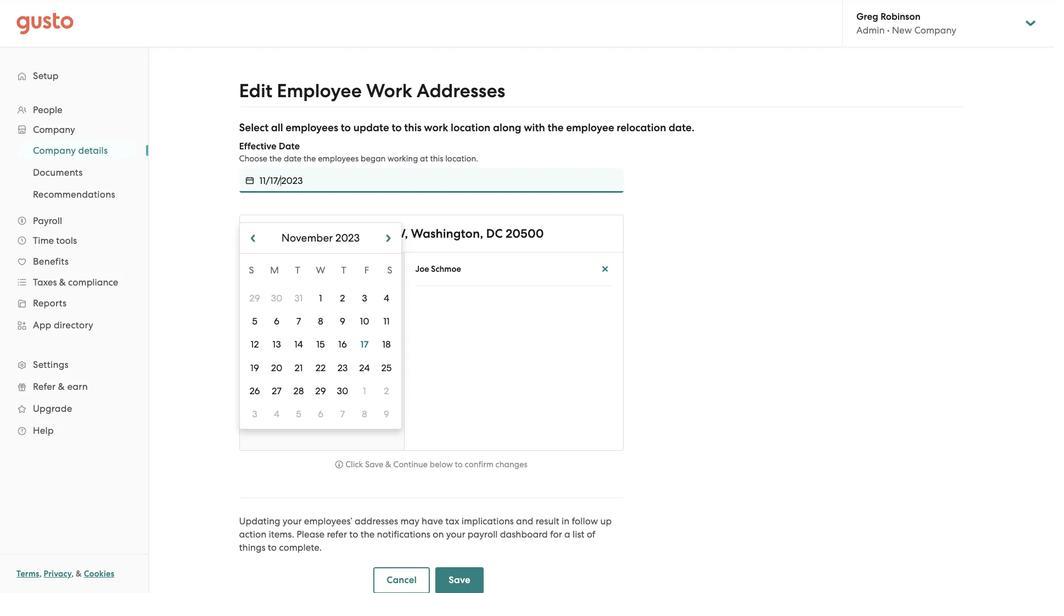 Task type: describe. For each thing, give the bounding box(es) containing it.

[[247, 233, 258, 243]]

to right update
[[392, 121, 402, 134]]

company details
[[33, 145, 108, 156]]

1 vertical spatial 4 button
[[266, 403, 288, 425]]

1 horizontal spatial 5 button
[[288, 403, 310, 425]]

people button
[[11, 100, 137, 120]]

please
[[297, 529, 325, 540]]

joe
[[416, 264, 429, 274]]

confirm
[[465, 460, 494, 470]]

save button
[[436, 567, 484, 593]]

0 vertical spatial 7 button
[[288, 310, 310, 332]]

10 button
[[353, 310, 375, 332]]

greg robinson admin • new company
[[857, 11, 957, 36]]

nw,
[[384, 226, 408, 241]]

0 vertical spatial employees
[[286, 121, 338, 134]]

list containing company details
[[0, 140, 148, 205]]

9 for the top 9 button
[[340, 316, 345, 327]]

•
[[888, 25, 890, 36]]

employees inside effective date choose the date the employees began working at this location.
[[318, 154, 359, 164]]

upgrade link
[[11, 399, 137, 419]]

relocation
[[617, 121, 667, 134]]

0 vertical spatial 5 button
[[244, 310, 266, 332]]

0 vertical spatial 1
[[319, 293, 322, 304]]

have
[[422, 516, 443, 527]]

taxes & compliance button
[[11, 272, 137, 292]]

& left earn
[[58, 381, 65, 392]]

notifications
[[377, 529, 431, 540]]

11 button
[[375, 310, 397, 332]]

directory
[[54, 320, 93, 331]]

24 button
[[353, 357, 375, 379]]

choose
[[239, 154, 268, 164]]

company inside the greg robinson admin • new company
[[915, 25, 957, 36]]

this inside effective date choose the date the employees began working at this location.
[[430, 154, 444, 164]]

1 horizontal spatial 1
[[363, 386, 366, 397]]

24
[[359, 363, 370, 374]]

 button
[[240, 223, 266, 253]]

9 for bottom 9 button
[[384, 409, 389, 420]]

the left date on the left top of the page
[[270, 154, 282, 164]]

Search for employee or address search field
[[251, 287, 393, 311]]

23
[[337, 363, 348, 374]]

15 button
[[310, 333, 332, 355]]

1 vertical spatial people
[[251, 268, 284, 280]]

things
[[239, 542, 266, 553]]

x image
[[601, 264, 609, 274]]

0 vertical spatial this
[[404, 121, 422, 134]]

calendar outline image
[[246, 175, 254, 186]]

date.
[[669, 121, 695, 134]]

november
[[281, 232, 333, 244]]

19 button
[[244, 357, 266, 379]]

dc
[[486, 226, 503, 241]]

benefits link
[[11, 252, 137, 271]]

to right below
[[455, 460, 463, 470]]

1 horizontal spatial 6 button
[[310, 403, 332, 425]]

schmoe
[[431, 264, 461, 274]]

a
[[565, 529, 571, 540]]

18 button
[[375, 333, 397, 355]]

cookies button
[[84, 567, 114, 581]]

for
[[550, 529, 562, 540]]

time tools
[[33, 235, 77, 246]]

time tools button
[[11, 231, 137, 250]]

1 horizontal spatial 2 button
[[375, 380, 397, 402]]

13
[[272, 339, 281, 350]]

refer & earn link
[[11, 377, 137, 397]]


[[383, 233, 394, 243]]

of
[[587, 529, 596, 540]]

edit employee work addresses
[[239, 80, 506, 102]]

0 horizontal spatial 4
[[274, 409, 279, 420]]

help
[[33, 425, 54, 436]]

14
[[294, 339, 303, 350]]

1 horizontal spatial your
[[446, 529, 466, 540]]

2 , from the left
[[72, 569, 74, 579]]

settings
[[33, 359, 69, 370]]

select all employees to update to this work location along with the employee relocation date.
[[239, 121, 695, 134]]

setup
[[33, 70, 59, 81]]

1 vertical spatial 30 button
[[332, 380, 353, 402]]

28
[[293, 386, 304, 397]]

1 , from the left
[[39, 569, 42, 579]]

edit
[[239, 80, 273, 102]]

month  2023-11 element
[[243, 287, 398, 426]]

implications
[[462, 516, 514, 527]]

work
[[366, 80, 413, 102]]

3 for the right 3 button
[[362, 293, 367, 304]]

m
[[270, 265, 279, 276]]

benefits
[[33, 256, 69, 267]]

f
[[364, 265, 369, 276]]

payroll
[[468, 529, 498, 540]]

cancel
[[387, 575, 417, 586]]

1 horizontal spatial 4
[[384, 293, 389, 304]]

0 horizontal spatial 2 button
[[332, 287, 353, 309]]

terms link
[[16, 569, 39, 579]]

0 vertical spatial 9 button
[[332, 310, 353, 332]]

the right date on the left top of the page
[[304, 154, 316, 164]]

action
[[239, 529, 267, 540]]

gusto navigation element
[[0, 47, 148, 459]]

people inside dropdown button
[[33, 104, 62, 115]]

details
[[78, 145, 108, 156]]

0 horizontal spatial your
[[283, 516, 302, 527]]

1 vertical spatial 1 button
[[353, 380, 375, 402]]

0 vertical spatial 8
[[318, 316, 323, 327]]

ave
[[360, 226, 381, 241]]

refer
[[33, 381, 56, 392]]

updating
[[239, 516, 280, 527]]

click
[[346, 460, 363, 470]]

10
[[360, 316, 369, 327]]

taxes & compliance
[[33, 277, 118, 288]]

 button
[[375, 223, 401, 253]]

23 button
[[332, 357, 353, 379]]

31
[[294, 293, 303, 304]]

payroll
[[33, 215, 62, 226]]

22 button
[[310, 357, 332, 379]]

washington,
[[411, 226, 483, 241]]

1 vertical spatial 3 button
[[244, 403, 266, 425]]

with
[[524, 121, 545, 134]]

2 s from the left
[[387, 265, 392, 276]]

click save & continue below to confirm changes
[[346, 460, 528, 470]]

greg
[[857, 11, 879, 23]]

app directory
[[33, 320, 93, 331]]

company details link
[[20, 141, 137, 160]]

app directory link
[[11, 315, 137, 335]]

and
[[516, 516, 534, 527]]

29 for the leftmost the 29 button
[[249, 293, 260, 304]]



Task type: vqa. For each thing, say whether or not it's contained in the screenshot.
leftmost 1 button
yes



Task type: locate. For each thing, give the bounding box(es) containing it.
terms
[[16, 569, 39, 579]]

0 vertical spatial company
[[915, 25, 957, 36]]

0 horizontal spatial 1
[[319, 293, 322, 304]]

30 for the bottommost 30 button
[[337, 386, 348, 397]]

date
[[279, 141, 300, 152]]

2 button down 25 button
[[375, 380, 397, 402]]

5 button up the 12 button at bottom
[[244, 310, 266, 332]]

5 up 12
[[252, 316, 257, 327]]

6 button
[[266, 310, 288, 332], [310, 403, 332, 425]]

29 right 28
[[315, 386, 326, 397]]

1 horizontal spatial 9
[[384, 409, 389, 420]]

0 horizontal spatial 1 button
[[310, 287, 332, 309]]

, left privacy link
[[39, 569, 42, 579]]

1 vertical spatial 5 button
[[288, 403, 310, 425]]

refer & earn
[[33, 381, 88, 392]]

2 t from the left
[[341, 265, 346, 276]]

0 horizontal spatial 29
[[249, 293, 260, 304]]

0 horizontal spatial 30 button
[[266, 287, 288, 309]]

this left work
[[404, 121, 422, 134]]

1 horizontal spatial this
[[430, 154, 444, 164]]

s right f at the top of page
[[387, 265, 392, 276]]

november 2023 button
[[266, 223, 375, 253]]

1 vertical spatial 1
[[363, 386, 366, 397]]

19
[[250, 363, 259, 374]]

0 horizontal spatial s
[[249, 265, 254, 276]]

the
[[548, 121, 564, 134], [270, 154, 282, 164], [304, 154, 316, 164], [361, 529, 375, 540]]

people down 
[[251, 268, 284, 280]]

1 down 24
[[363, 386, 366, 397]]

9 left 10
[[340, 316, 345, 327]]

Effective Date field
[[259, 169, 624, 193]]

compliance
[[68, 277, 118, 288]]

to right refer
[[349, 529, 358, 540]]

company right new
[[915, 25, 957, 36]]

list
[[0, 100, 148, 442], [0, 140, 148, 205]]

1 horizontal spatial 7 button
[[332, 403, 353, 425]]

11
[[383, 316, 390, 327]]

time
[[33, 235, 54, 246]]

5 for 5 button to the right
[[296, 409, 301, 420]]

21
[[294, 363, 303, 374]]

1 button right 31
[[310, 287, 332, 309]]

0 vertical spatial 9
[[340, 316, 345, 327]]

0 vertical spatial 3
[[362, 293, 367, 304]]

1600
[[251, 226, 279, 241]]

,
[[39, 569, 42, 579], [72, 569, 74, 579]]

8 button
[[310, 310, 332, 332], [353, 403, 375, 425]]

1 vertical spatial 4
[[274, 409, 279, 420]]

1 vertical spatial 8
[[362, 409, 367, 420]]

below
[[430, 460, 453, 470]]

changes
[[496, 460, 528, 470]]

0 vertical spatial 3 button
[[353, 287, 375, 309]]

1 horizontal spatial s
[[387, 265, 392, 276]]

1 horizontal spatial ,
[[72, 569, 74, 579]]

3 up 10 button
[[362, 293, 367, 304]]

people up company dropdown button
[[33, 104, 62, 115]]

t right w
[[341, 265, 346, 276]]

1 button
[[310, 287, 332, 309], [353, 380, 375, 402]]

27
[[272, 386, 282, 397]]

1 horizontal spatial 29
[[315, 386, 326, 397]]

employee
[[566, 121, 615, 134]]

effective
[[239, 141, 277, 152]]

30 button down 23 button
[[332, 380, 353, 402]]

1 horizontal spatial t
[[341, 265, 346, 276]]

on
[[433, 529, 444, 540]]

items.
[[269, 529, 294, 540]]

30 for the top 30 button
[[271, 293, 282, 304]]

1 horizontal spatial save
[[449, 575, 471, 586]]

1 vertical spatial 29
[[315, 386, 326, 397]]

circle info image
[[335, 460, 343, 470]]

1 vertical spatial this
[[430, 154, 444, 164]]

4 up 11
[[384, 293, 389, 304]]

date
[[284, 154, 302, 164]]

1 horizontal spatial 30 button
[[332, 380, 353, 402]]

0 horizontal spatial 29 button
[[244, 287, 266, 309]]

4
[[384, 293, 389, 304], [274, 409, 279, 420]]

2 button up 10 button
[[332, 287, 353, 309]]

0 horizontal spatial 5
[[252, 316, 257, 327]]

8 button up 15 button
[[310, 310, 332, 332]]

& inside dropdown button
[[59, 277, 66, 288]]

1 horizontal spatial 8
[[362, 409, 367, 420]]

all
[[271, 121, 283, 134]]

updating your employees' addresses may have tax implications and result in follow up action items. please refer to the notifications on your payroll dashboard for a list of things to complete.
[[239, 516, 612, 553]]

2 vertical spatial company
[[33, 145, 76, 156]]

12
[[250, 339, 259, 350]]

1 vertical spatial 3
[[252, 409, 257, 420]]

company for company details
[[33, 145, 76, 156]]

employees left began on the left top
[[318, 154, 359, 164]]

help link
[[11, 421, 137, 441]]

7 for the top 7 'button'
[[296, 316, 301, 327]]

6 for the left 6 button
[[274, 316, 279, 327]]

1 right 31 button at left
[[319, 293, 322, 304]]

privacy
[[44, 569, 72, 579]]

1 vertical spatial 7 button
[[332, 403, 353, 425]]

1 vertical spatial employees
[[318, 154, 359, 164]]

1 vertical spatial 6 button
[[310, 403, 332, 425]]

29 button left 31
[[244, 287, 266, 309]]

3 button up 10 button
[[353, 287, 375, 309]]

0 vertical spatial 6
[[274, 316, 279, 327]]

30 button left 31
[[266, 287, 288, 309]]

8 button down 24 button
[[353, 403, 375, 425]]

save right click
[[365, 460, 384, 470]]

9
[[340, 316, 345, 327], [384, 409, 389, 420]]

select
[[239, 121, 269, 134]]

& left cookies button
[[76, 569, 82, 579]]

& left continue
[[386, 460, 391, 470]]

your down tax
[[446, 529, 466, 540]]

terms , privacy , & cookies
[[16, 569, 114, 579]]

5 button down 28
[[288, 403, 310, 425]]

employees
[[286, 121, 338, 134], [318, 154, 359, 164]]

the inside updating your employees' addresses may have tax implications and result in follow up action items. please refer to the notifications on your payroll dashboard for a list of things to complete.
[[361, 529, 375, 540]]

1 horizontal spatial people
[[251, 268, 284, 280]]

list containing people
[[0, 100, 148, 442]]

3 down 26 button
[[252, 409, 257, 420]]

15
[[316, 339, 325, 350]]

7 down 23
[[340, 409, 345, 420]]

working
[[388, 154, 418, 164]]

5 down 28
[[296, 409, 301, 420]]

home image
[[16, 12, 74, 34]]

5 for top 5 button
[[252, 316, 257, 327]]

, left cookies button
[[72, 569, 74, 579]]

1 vertical spatial 2
[[384, 386, 389, 397]]

0 vertical spatial 29
[[249, 293, 260, 304]]

reports link
[[11, 293, 137, 313]]

29 button right 28
[[310, 380, 332, 402]]

1 vertical spatial 9 button
[[375, 403, 397, 425]]

0 vertical spatial 30
[[271, 293, 282, 304]]

29 button
[[244, 287, 266, 309], [310, 380, 332, 402]]

6 button down 28 button
[[310, 403, 332, 425]]

documents
[[33, 167, 83, 178]]

1 vertical spatial your
[[446, 529, 466, 540]]

9 button
[[332, 310, 353, 332], [375, 403, 397, 425]]

dashboard
[[500, 529, 548, 540]]

13 button
[[266, 333, 288, 355]]

3 button down 26 button
[[244, 403, 266, 425]]

0 horizontal spatial save
[[365, 460, 384, 470]]

30 left 31
[[271, 293, 282, 304]]

0 horizontal spatial 3
[[252, 409, 257, 420]]

1 vertical spatial 8 button
[[353, 403, 375, 425]]

9 button left 10
[[332, 310, 353, 332]]

0 vertical spatial 6 button
[[266, 310, 288, 332]]

3 for the bottommost 3 button
[[252, 409, 257, 420]]

1 s from the left
[[249, 265, 254, 276]]

1 vertical spatial 2 button
[[375, 380, 397, 402]]

0 horizontal spatial 6
[[274, 316, 279, 327]]

employees'
[[304, 516, 353, 527]]

0 vertical spatial save
[[365, 460, 384, 470]]

your
[[283, 516, 302, 527], [446, 529, 466, 540]]

may
[[401, 516, 420, 527]]

1 vertical spatial company
[[33, 124, 75, 135]]

1 button down 24 button
[[353, 380, 375, 402]]

0 horizontal spatial 7 button
[[288, 310, 310, 332]]

1 horizontal spatial 7
[[340, 409, 345, 420]]

1 horizontal spatial 30
[[337, 386, 348, 397]]

0 horizontal spatial this
[[404, 121, 422, 134]]

the down addresses
[[361, 529, 375, 540]]

27 button
[[266, 380, 288, 402]]

your up items.
[[283, 516, 302, 527]]

3 button
[[353, 287, 375, 309], [244, 403, 266, 425]]

tax
[[446, 516, 460, 527]]

25 button
[[375, 357, 397, 379]]

complete.
[[279, 542, 322, 553]]

1 t from the left
[[295, 265, 300, 276]]

0 vertical spatial 4 button
[[375, 287, 397, 309]]

save down payroll
[[449, 575, 471, 586]]

taxes
[[33, 277, 57, 288]]

9 down 25 button
[[384, 409, 389, 420]]

1 vertical spatial 5
[[296, 409, 301, 420]]

company up company details at the top left
[[33, 124, 75, 135]]

29 for the right the 29 button
[[315, 386, 326, 397]]

t right 'm' at the top left
[[295, 265, 300, 276]]

new
[[893, 25, 913, 36]]

1 horizontal spatial 3 button
[[353, 287, 375, 309]]

6
[[274, 316, 279, 327], [318, 409, 323, 420]]

recommendations link
[[20, 185, 137, 204]]

1 horizontal spatial 8 button
[[353, 403, 375, 425]]

s left 'm' at the top left
[[249, 265, 254, 276]]

0 horizontal spatial 8 button
[[310, 310, 332, 332]]

work
[[424, 121, 449, 134]]

4 button down the 27 button
[[266, 403, 288, 425]]

17
[[360, 339, 369, 350]]

16
[[338, 339, 347, 350]]

this right at
[[430, 154, 444, 164]]

company inside dropdown button
[[33, 124, 75, 135]]

2 for 2 button to the left
[[340, 293, 345, 304]]

save inside button
[[449, 575, 471, 586]]

1 list from the top
[[0, 100, 148, 442]]

29 left 31
[[249, 293, 260, 304]]

company up documents
[[33, 145, 76, 156]]

joe schmoe
[[416, 264, 461, 274]]

1 horizontal spatial 4 button
[[375, 287, 397, 309]]

30 down 23 button
[[337, 386, 348, 397]]

20500
[[506, 226, 544, 241]]

privacy link
[[44, 569, 72, 579]]

1 vertical spatial save
[[449, 575, 471, 586]]

in
[[562, 516, 570, 527]]

7 button down 23 button
[[332, 403, 353, 425]]

26
[[249, 386, 260, 397]]

cancel link
[[374, 567, 430, 593]]

to left update
[[341, 121, 351, 134]]

1 horizontal spatial 5
[[296, 409, 301, 420]]

0 vertical spatial 5
[[252, 316, 257, 327]]

1 horizontal spatial 1 button
[[353, 380, 375, 402]]

1 vertical spatial 6
[[318, 409, 323, 420]]

recommendations
[[33, 189, 115, 200]]

2 list from the top
[[0, 140, 148, 205]]

0 horizontal spatial 3 button
[[244, 403, 266, 425]]

8 down 24
[[362, 409, 367, 420]]

7 button
[[288, 310, 310, 332], [332, 403, 353, 425]]

employees up date
[[286, 121, 338, 134]]

20 button
[[266, 357, 288, 379]]

7 down 31
[[296, 316, 301, 327]]

28 button
[[288, 380, 310, 402]]

0 vertical spatial 2
[[340, 293, 345, 304]]

0 horizontal spatial 6 button
[[266, 310, 288, 332]]

8 down the search for employee or address search field
[[318, 316, 323, 327]]

2 for 2 button to the right
[[384, 386, 389, 397]]

0 horizontal spatial 9 button
[[332, 310, 353, 332]]

0 horizontal spatial 5 button
[[244, 310, 266, 332]]

the right the with
[[548, 121, 564, 134]]

0 horizontal spatial ,
[[39, 569, 42, 579]]

0 vertical spatial 2 button
[[332, 287, 353, 309]]

0 horizontal spatial 30
[[271, 293, 282, 304]]

7 for the bottommost 7 'button'
[[340, 409, 345, 420]]

to down items.
[[268, 542, 277, 553]]

1 vertical spatial 30
[[337, 386, 348, 397]]

company for company
[[33, 124, 75, 135]]

0 vertical spatial people
[[33, 104, 62, 115]]

& right the taxes at the top left of page
[[59, 277, 66, 288]]

1 horizontal spatial 9 button
[[375, 403, 397, 425]]

0 vertical spatial 1 button
[[310, 287, 332, 309]]

0 vertical spatial 29 button
[[244, 287, 266, 309]]

1 horizontal spatial 29 button
[[310, 380, 332, 402]]

4 button up 11
[[375, 287, 397, 309]]

0 horizontal spatial people
[[33, 104, 62, 115]]

addresses
[[417, 80, 506, 102]]

6 up 13
[[274, 316, 279, 327]]

0 horizontal spatial 4 button
[[266, 403, 288, 425]]

6 down 22 button
[[318, 409, 323, 420]]

7 button down 31 button at left
[[288, 310, 310, 332]]

30
[[271, 293, 282, 304], [337, 386, 348, 397]]

t
[[295, 265, 300, 276], [341, 265, 346, 276]]

21 button
[[288, 357, 310, 379]]

0 horizontal spatial 9
[[340, 316, 345, 327]]

1 horizontal spatial 2
[[384, 386, 389, 397]]

6 button up 13
[[266, 310, 288, 332]]

0 vertical spatial 30 button
[[266, 287, 288, 309]]

6 for 6 button to the right
[[318, 409, 323, 420]]

this
[[404, 121, 422, 134], [430, 154, 444, 164]]

9 button down 25 button
[[375, 403, 397, 425]]

0 vertical spatial your
[[283, 516, 302, 527]]

31 button
[[288, 287, 310, 309]]

1 horizontal spatial 6
[[318, 409, 323, 420]]

0 vertical spatial 7
[[296, 316, 301, 327]]

2 button
[[332, 287, 353, 309], [375, 380, 397, 402]]

addresses
[[355, 516, 398, 527]]

4 down 27
[[274, 409, 279, 420]]



